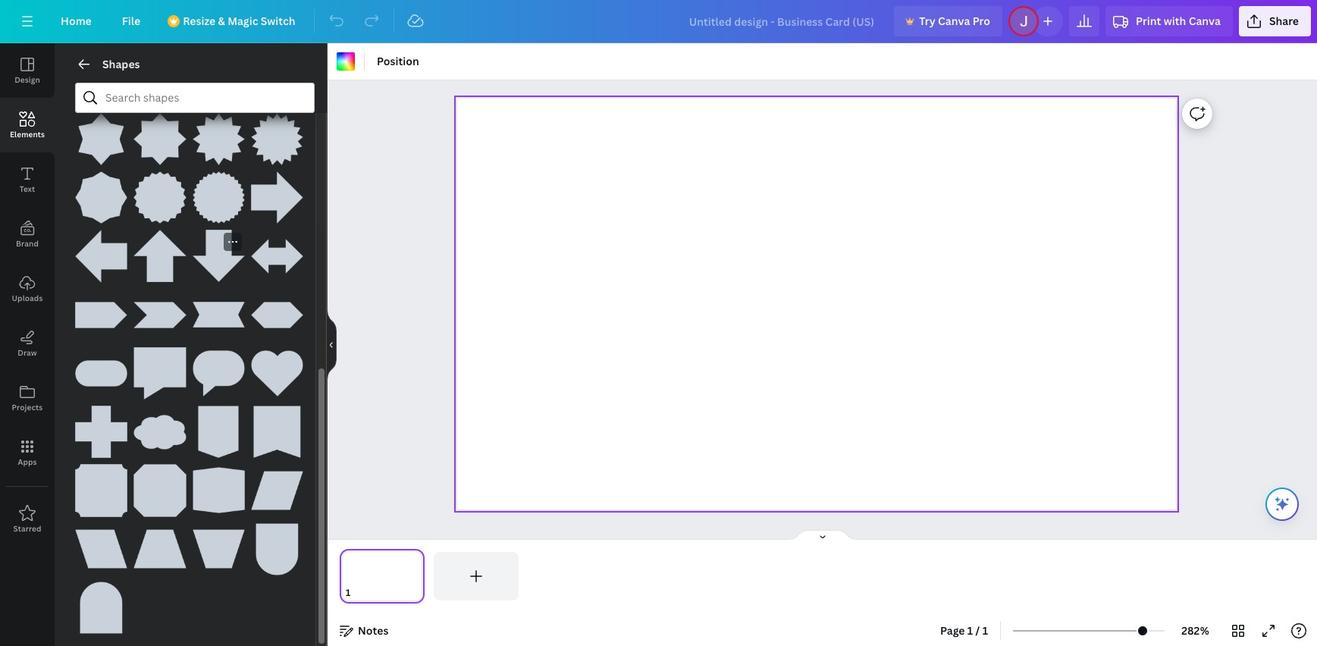 Task type: vqa. For each thing, say whether or not it's contained in the screenshot.
Gradient Minimal Portfolio Proposal Presentation group
no



Task type: describe. For each thing, give the bounding box(es) containing it.
try canva pro
[[919, 14, 990, 28]]

with
[[1164, 14, 1186, 28]]

print with canva
[[1136, 14, 1221, 28]]

banner 5 image
[[134, 464, 186, 517]]

switch
[[261, 14, 295, 28]]

arrow horizontal image
[[251, 230, 303, 282]]

notes
[[358, 623, 389, 638]]

print with canva button
[[1106, 6, 1233, 36]]

round speech bubble image
[[192, 347, 245, 400]]

page 1 / 1
[[940, 623, 988, 638]]

8-pointed star image
[[134, 113, 186, 165]]

Page title text field
[[357, 585, 363, 601]]

arrow right image
[[251, 171, 303, 224]]

trapezoid up image
[[134, 523, 186, 575]]

shapes
[[102, 57, 140, 71]]

projects button
[[0, 371, 55, 425]]

position
[[377, 54, 419, 68]]

elements button
[[0, 98, 55, 152]]

notes button
[[334, 619, 395, 643]]

282% button
[[1171, 619, 1220, 643]]

design button
[[0, 43, 55, 98]]

banner 4 image
[[75, 464, 128, 517]]

cross image
[[75, 406, 128, 458]]

page 1 image
[[340, 552, 425, 601]]

file
[[122, 14, 140, 28]]

star burst 2 image
[[251, 113, 303, 165]]

square speech bubble image
[[134, 347, 186, 400]]

arch up image
[[75, 581, 128, 634]]

star burst 4 image
[[192, 171, 245, 224]]

arch down image
[[251, 523, 303, 575]]

/
[[976, 623, 980, 638]]

pill image
[[75, 347, 128, 400]]

trapezoid down image
[[192, 523, 245, 575]]

starred button
[[0, 492, 55, 547]]

arrow block 2 right image
[[134, 289, 186, 341]]

Design title text field
[[677, 6, 888, 36]]

share button
[[1239, 6, 1311, 36]]

starred
[[13, 523, 41, 534]]

brand button
[[0, 207, 55, 262]]

try canva pro button
[[894, 6, 1002, 36]]



Task type: locate. For each thing, give the bounding box(es) containing it.
draw button
[[0, 316, 55, 371]]

canva assistant image
[[1273, 495, 1291, 513]]

1 canva from the left
[[938, 14, 970, 28]]

share
[[1269, 14, 1299, 28]]

arrow block concave image
[[192, 289, 245, 341]]

arrow up image
[[134, 230, 186, 282]]

group
[[75, 104, 128, 165], [134, 104, 186, 165], [192, 104, 245, 165], [251, 104, 303, 165], [75, 162, 128, 224], [134, 162, 186, 224], [192, 162, 245, 224], [251, 162, 303, 224], [75, 221, 128, 282], [134, 221, 186, 282], [251, 221, 303, 282], [192, 230, 245, 282], [75, 279, 128, 341], [134, 279, 186, 341], [192, 279, 245, 341], [251, 279, 303, 341], [75, 338, 128, 400], [134, 338, 186, 400], [192, 338, 245, 400], [251, 338, 303, 400], [75, 397, 128, 458], [134, 397, 186, 458], [192, 397, 245, 458], [251, 397, 303, 458], [75, 455, 128, 517], [134, 455, 186, 517], [192, 455, 245, 517], [251, 455, 303, 517], [75, 514, 128, 575], [134, 514, 186, 575], [192, 514, 245, 575], [251, 514, 303, 575], [75, 572, 128, 634]]

position button
[[371, 49, 425, 74]]

&
[[218, 14, 225, 28]]

arrow block convex image
[[251, 289, 303, 341]]

banner 2 image
[[192, 406, 245, 458]]

draw
[[18, 347, 37, 358]]

1 horizontal spatial canva
[[1189, 14, 1221, 28]]

magic
[[228, 14, 258, 28]]

1 left /
[[967, 623, 973, 638]]

canva right "with"
[[1189, 14, 1221, 28]]

0 horizontal spatial canva
[[938, 14, 970, 28]]

text
[[19, 184, 35, 194]]

home
[[61, 14, 92, 28]]

1 1 from the left
[[967, 623, 973, 638]]

design
[[15, 74, 40, 85]]

#ffffff image
[[337, 52, 355, 71]]

cloud image
[[134, 406, 186, 458]]

1 right /
[[982, 623, 988, 638]]

try
[[919, 14, 935, 28]]

resize & magic switch button
[[159, 6, 308, 36]]

apps button
[[0, 425, 55, 480]]

282%
[[1182, 623, 1209, 638]]

arrow block right image
[[75, 289, 128, 341]]

parallelogram left image
[[75, 523, 128, 575]]

2 canva from the left
[[1189, 14, 1221, 28]]

2 1 from the left
[[982, 623, 988, 638]]

arrow down image
[[192, 230, 245, 282]]

apps
[[18, 456, 37, 467]]

canva
[[938, 14, 970, 28], [1189, 14, 1221, 28]]

banner 3 image
[[251, 406, 303, 458]]

page
[[940, 623, 965, 638]]

Search shapes search field
[[105, 83, 284, 112]]

elements
[[10, 129, 45, 140]]

side panel tab list
[[0, 43, 55, 547]]

uploads button
[[0, 262, 55, 316]]

pro
[[973, 14, 990, 28]]

parallelogram right image
[[251, 464, 303, 517]]

resize
[[183, 14, 215, 28]]

1
[[967, 623, 973, 638], [982, 623, 988, 638]]

resize & magic switch
[[183, 14, 295, 28]]

arrow left image
[[75, 230, 128, 282]]

banner 7 image
[[192, 464, 245, 517]]

file button
[[110, 6, 153, 36]]

print
[[1136, 14, 1161, 28]]

brand
[[16, 238, 39, 249]]

hide pages image
[[786, 529, 859, 541]]

main menu bar
[[0, 0, 1317, 43]]

8-pointed star inflated image
[[75, 171, 128, 224]]

text button
[[0, 152, 55, 207]]

canva right try
[[938, 14, 970, 28]]

canva inside dropdown button
[[1189, 14, 1221, 28]]

star burst 3 image
[[134, 171, 186, 224]]

hide image
[[327, 308, 337, 381]]

projects
[[12, 402, 43, 412]]

home link
[[49, 6, 104, 36]]

0 horizontal spatial 1
[[967, 623, 973, 638]]

1 horizontal spatial 1
[[982, 623, 988, 638]]

canva inside button
[[938, 14, 970, 28]]

heart image
[[251, 347, 303, 400]]

uploads
[[12, 293, 43, 303]]

6-pointed star image
[[75, 113, 128, 165]]

star burst 1 image
[[192, 113, 245, 165]]



